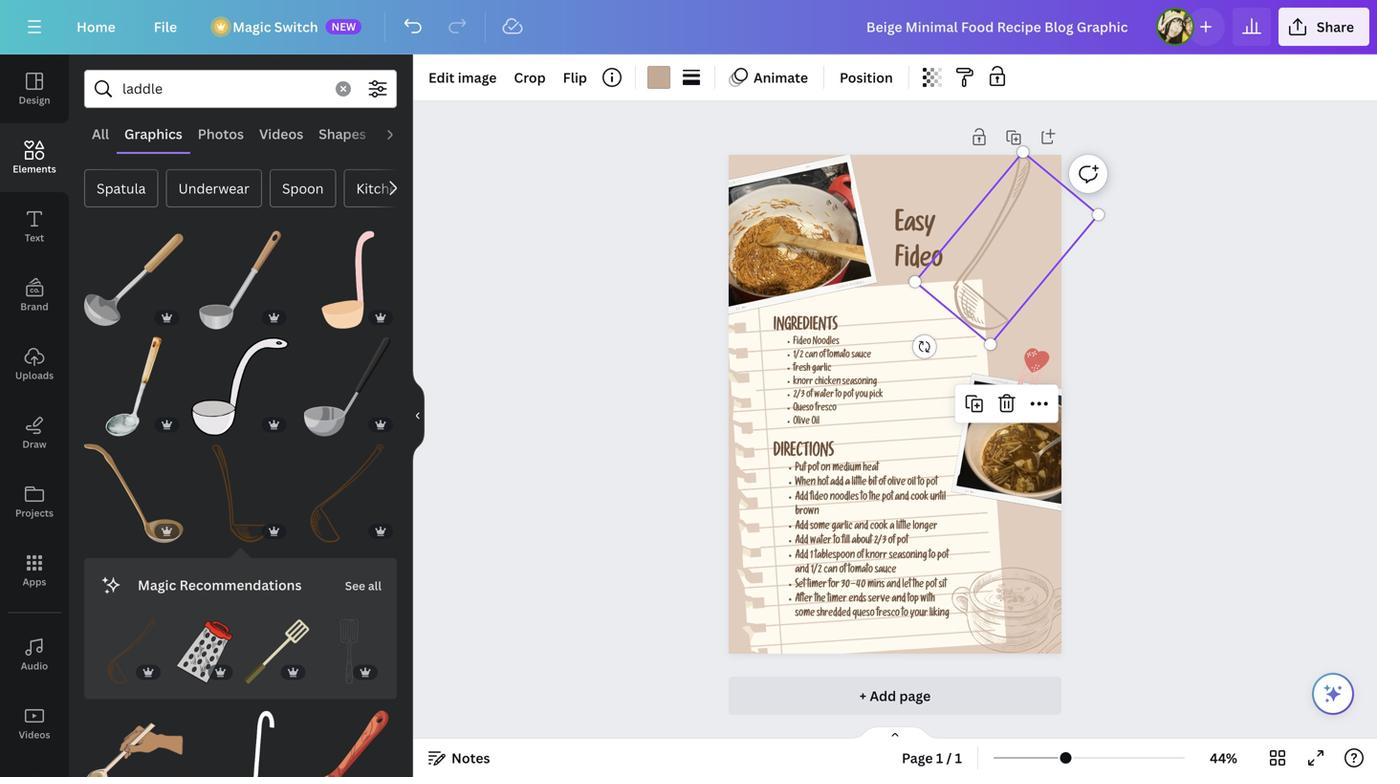 Task type: locate. For each thing, give the bounding box(es) containing it.
1 horizontal spatial magic
[[233, 18, 271, 36]]

fideo
[[895, 249, 943, 276], [793, 338, 811, 348]]

1 vertical spatial audio
[[21, 660, 48, 673]]

olive
[[793, 418, 810, 428]]

magic inside main menu bar
[[233, 18, 271, 36]]

can up fresh
[[805, 351, 818, 361]]

queso
[[793, 404, 814, 414]]

sauce up the mins
[[875, 566, 896, 577]]

to
[[836, 391, 842, 401], [918, 478, 925, 489], [861, 493, 867, 504], [833, 537, 840, 548], [929, 551, 936, 562], [902, 610, 908, 620]]

0 vertical spatial fresco
[[815, 404, 837, 414]]

1
[[810, 551, 813, 562], [936, 749, 943, 767], [955, 749, 962, 767]]

chicken
[[815, 378, 841, 388]]

noodles
[[830, 493, 859, 504]]

seasoning inside put pot on medium heat when hot add a little bit of olive oil to pot add fideo noodles to the pot and cook until brown add some garlic and cook a little longer add water to fill about 2/3 of pot add 1 tablespoon of knorr seasoning to pot and 1/2 can of tomato sauce set timer for 30-40 mins and let the pot sit after the timer ends serve and top with some shredded queso fresco to your liking
[[889, 551, 927, 562]]

audio button up kitchen utensils button
[[374, 116, 427, 152]]

fideo down easy
[[895, 249, 943, 276]]

can inside fideo noodles 1/2 can of tomato sauce fresh garlic knorr chicken seasoning 2/3 of water to pot you pick queso fresco olive oil
[[805, 351, 818, 361]]

tomato up 40
[[848, 566, 873, 577]]

a left longer
[[890, 522, 894, 533]]

some
[[810, 522, 830, 533], [795, 610, 815, 620]]

cook up about
[[870, 522, 888, 533]]

and down olive
[[895, 493, 909, 504]]

directions
[[773, 445, 834, 463]]

0 horizontal spatial 2/3
[[793, 391, 805, 401]]

animate
[[754, 68, 808, 87]]

fresh
[[793, 365, 810, 375]]

to right noodles
[[861, 493, 867, 504]]

0 vertical spatial cook
[[911, 493, 929, 504]]

1/2
[[793, 351, 803, 361], [811, 566, 822, 577]]

1 horizontal spatial 2/3
[[874, 537, 886, 548]]

0 horizontal spatial cook
[[870, 522, 888, 533]]

of right about
[[888, 537, 895, 548]]

0 horizontal spatial audio
[[21, 660, 48, 673]]

1 right / on the right of the page
[[955, 749, 962, 767]]

1 horizontal spatial the
[[869, 493, 880, 504]]

laddle icon image
[[915, 152, 1098, 344], [191, 444, 290, 543], [298, 444, 397, 543], [99, 620, 164, 685]]

to down the chicken
[[836, 391, 842, 401]]

serve
[[868, 595, 890, 606]]

underwear
[[178, 179, 250, 197]]

tomato
[[827, 351, 850, 361], [848, 566, 873, 577]]

spatula
[[97, 179, 146, 197]]

to left your
[[902, 610, 908, 620]]

fideo noodles 1/2 can of tomato sauce fresh garlic knorr chicken seasoning 2/3 of water to pot you pick queso fresco olive oil
[[793, 338, 883, 428]]

knorr down fresh
[[793, 378, 813, 388]]

0 horizontal spatial fresco
[[815, 404, 837, 414]]

0 horizontal spatial 1
[[810, 551, 813, 562]]

1 vertical spatial tomato
[[848, 566, 873, 577]]

can up for
[[824, 566, 838, 577]]

water inside fideo noodles 1/2 can of tomato sauce fresh garlic knorr chicken seasoning 2/3 of water to pot you pick queso fresco olive oil
[[814, 391, 834, 401]]

magic up grater icon
[[138, 576, 176, 594]]

1/2 up fresh
[[793, 351, 803, 361]]

the right after
[[815, 595, 826, 606]]

seasoning up you
[[842, 378, 877, 388]]

magic for magic switch
[[233, 18, 271, 36]]

1 vertical spatial seasoning
[[889, 551, 927, 562]]

0 horizontal spatial can
[[805, 351, 818, 361]]

some down after
[[795, 610, 815, 620]]

1 horizontal spatial 1/2
[[811, 566, 822, 577]]

0 vertical spatial fideo
[[895, 249, 943, 276]]

cook down oil
[[911, 493, 929, 504]]

untitled media image
[[191, 337, 290, 436]]

0 vertical spatial water
[[814, 391, 834, 401]]

0 vertical spatial timer
[[807, 580, 827, 591]]

magic left "switch"
[[233, 18, 271, 36]]

0 vertical spatial little
[[852, 478, 867, 489]]

pot up until on the bottom
[[926, 478, 938, 489]]

0 horizontal spatial fideo
[[793, 338, 811, 348]]

text
[[25, 231, 44, 244]]

text button
[[0, 192, 69, 261]]

0 horizontal spatial videos
[[19, 729, 50, 742]]

oil
[[812, 418, 819, 428]]

1 horizontal spatial videos
[[259, 125, 303, 143]]

page
[[902, 749, 933, 767]]

little left bit
[[852, 478, 867, 489]]

garlic up the chicken
[[812, 365, 831, 375]]

1 vertical spatial knorr
[[866, 551, 887, 562]]

culinary laddle, illustration, vector on a white background. image
[[191, 230, 290, 330]]

2/3 inside put pot on medium heat when hot add a little bit of olive oil to pot add fideo noodles to the pot and cook until brown add some garlic and cook a little longer add water to fill about 2/3 of pot add 1 tablespoon of knorr seasoning to pot and 1/2 can of tomato sauce set timer for 30-40 mins and let the pot sit after the timer ends serve and top with some shredded queso fresco to your liking
[[874, 537, 886, 548]]

set
[[795, 580, 806, 591]]

0 vertical spatial videos button
[[252, 116, 311, 152]]

tablespoon
[[815, 551, 855, 562]]

2/3 up queso
[[793, 391, 805, 401]]

magic for magic recommendations
[[138, 576, 176, 594]]

your
[[910, 610, 928, 620]]

laddle image
[[298, 230, 397, 330]]

some down brown
[[810, 522, 830, 533]]

put
[[795, 464, 806, 475]]

of down about
[[857, 551, 864, 562]]

1 vertical spatial water
[[810, 537, 832, 548]]

a right add
[[845, 478, 850, 489]]

the right let
[[913, 580, 924, 591]]

pot left on
[[808, 464, 819, 475]]

notes
[[451, 749, 490, 767]]

0 horizontal spatial magic
[[138, 576, 176, 594]]

1 vertical spatial magic
[[138, 576, 176, 594]]

0 vertical spatial 2/3
[[793, 391, 805, 401]]

1/2 inside fideo noodles 1/2 can of tomato sauce fresh garlic knorr chicken seasoning 2/3 of water to pot you pick queso fresco olive oil
[[793, 351, 803, 361]]

2/3 inside fideo noodles 1/2 can of tomato sauce fresh garlic knorr chicken seasoning 2/3 of water to pot you pick queso fresco olive oil
[[793, 391, 805, 401]]

see
[[345, 578, 365, 594]]

Design title text field
[[851, 8, 1148, 46]]

0 vertical spatial a
[[845, 478, 850, 489]]

0 vertical spatial knorr
[[793, 378, 813, 388]]

pot down olive
[[882, 493, 893, 504]]

pot left you
[[843, 391, 854, 401]]

1 horizontal spatial audio
[[381, 125, 420, 143]]

you
[[855, 391, 868, 401]]

magic switch
[[233, 18, 318, 36]]

1 vertical spatial a
[[890, 522, 894, 533]]

edit image button
[[421, 62, 504, 93]]

top
[[908, 595, 919, 606]]

1 horizontal spatial little
[[896, 522, 911, 533]]

1 vertical spatial 2/3
[[874, 537, 886, 548]]

0 horizontal spatial a
[[845, 478, 850, 489]]

videos inside side panel tab list
[[19, 729, 50, 742]]

fresco inside put pot on medium heat when hot add a little bit of olive oil to pot add fideo noodles to the pot and cook until brown add some garlic and cook a little longer add water to fill about 2/3 of pot add 1 tablespoon of knorr seasoning to pot and 1/2 can of tomato sauce set timer for 30-40 mins and let the pot sit after the timer ends serve and top with some shredded queso fresco to your liking
[[876, 610, 900, 620]]

knorr inside put pot on medium heat when hot add a little bit of olive oil to pot add fideo noodles to the pot and cook until brown add some garlic and cook a little longer add water to fill about 2/3 of pot add 1 tablespoon of knorr seasoning to pot and 1/2 can of tomato sauce set timer for 30-40 mins and let the pot sit after the timer ends serve and top with some shredded queso fresco to your liking
[[866, 551, 887, 562]]

garlic up fill
[[832, 522, 853, 533]]

liking
[[930, 610, 949, 620]]

videos button
[[252, 116, 311, 152], [0, 690, 69, 758]]

0 horizontal spatial sauce
[[852, 351, 871, 361]]

1 horizontal spatial cook
[[911, 493, 929, 504]]

1 vertical spatial garlic
[[832, 522, 853, 533]]

show pages image
[[849, 726, 941, 741]]

1 inside put pot on medium heat when hot add a little bit of olive oil to pot add fideo noodles to the pot and cook until brown add some garlic and cook a little longer add water to fill about 2/3 of pot add 1 tablespoon of knorr seasoning to pot and 1/2 can of tomato sauce set timer for 30-40 mins and let the pot sit after the timer ends serve and top with some shredded queso fresco to your liking
[[810, 551, 813, 562]]

fideo down the "ingredients" in the top right of the page
[[793, 338, 811, 348]]

0 vertical spatial can
[[805, 351, 818, 361]]

of up queso
[[806, 391, 813, 401]]

0 vertical spatial magic
[[233, 18, 271, 36]]

knorr
[[793, 378, 813, 388], [866, 551, 887, 562]]

draw
[[22, 438, 46, 451]]

1/2 inside put pot on medium heat when hot add a little bit of olive oil to pot add fideo noodles to the pot and cook until brown add some garlic and cook a little longer add water to fill about 2/3 of pot add 1 tablespoon of knorr seasoning to pot and 1/2 can of tomato sauce set timer for 30-40 mins and let the pot sit after the timer ends serve and top with some shredded queso fresco to your liking
[[811, 566, 822, 577]]

flip
[[563, 68, 587, 87]]

0 horizontal spatial knorr
[[793, 378, 813, 388]]

to down longer
[[929, 551, 936, 562]]

1 horizontal spatial sauce
[[875, 566, 896, 577]]

seasoning up let
[[889, 551, 927, 562]]

2/3 right about
[[874, 537, 886, 548]]

0 horizontal spatial the
[[815, 595, 826, 606]]

0 horizontal spatial 1/2
[[793, 351, 803, 361]]

1 horizontal spatial knorr
[[866, 551, 887, 562]]

timer
[[807, 580, 827, 591], [828, 595, 847, 606]]

water down the chicken
[[814, 391, 834, 401]]

0 vertical spatial videos
[[259, 125, 303, 143]]

design button
[[0, 55, 69, 123]]

0 vertical spatial tomato
[[827, 351, 850, 361]]

0 vertical spatial 1/2
[[793, 351, 803, 361]]

1 vertical spatial sauce
[[875, 566, 896, 577]]

when
[[795, 478, 816, 489]]

0 vertical spatial sauce
[[852, 351, 871, 361]]

timer down for
[[828, 595, 847, 606]]

sauce inside put pot on medium heat when hot add a little bit of olive oil to pot add fideo noodles to the pot and cook until brown add some garlic and cook a little longer add water to fill about 2/3 of pot add 1 tablespoon of knorr seasoning to pot and 1/2 can of tomato sauce set timer for 30-40 mins and let the pot sit after the timer ends serve and top with some shredded queso fresco to your liking
[[875, 566, 896, 577]]

audio button down apps
[[0, 621, 69, 690]]

the down bit
[[869, 493, 880, 504]]

40
[[856, 580, 866, 591]]

1 vertical spatial fresco
[[876, 610, 900, 620]]

#c8a994 image
[[647, 66, 670, 89]]

notes button
[[421, 743, 498, 774]]

to inside fideo noodles 1/2 can of tomato sauce fresh garlic knorr chicken seasoning 2/3 of water to pot you pick queso fresco olive oil
[[836, 391, 842, 401]]

1 vertical spatial timer
[[828, 595, 847, 606]]

#c8a994 image
[[647, 66, 670, 89]]

audio down apps
[[21, 660, 48, 673]]

0 horizontal spatial seasoning
[[842, 378, 877, 388]]

0 horizontal spatial videos button
[[0, 690, 69, 758]]

1 vertical spatial little
[[896, 522, 911, 533]]

audio up kitchen utensils button
[[381, 125, 420, 143]]

1 vertical spatial the
[[913, 580, 924, 591]]

1 horizontal spatial seasoning
[[889, 551, 927, 562]]

1 vertical spatial fideo
[[793, 338, 811, 348]]

garlic inside fideo noodles 1/2 can of tomato sauce fresh garlic knorr chicken seasoning 2/3 of water to pot you pick queso fresco olive oil
[[812, 365, 831, 375]]

knorr down about
[[866, 551, 887, 562]]

timer right 'set'
[[807, 580, 827, 591]]

0 vertical spatial audio button
[[374, 116, 427, 152]]

1 left the tablespoon
[[810, 551, 813, 562]]

pot
[[843, 391, 854, 401], [808, 464, 819, 475], [926, 478, 938, 489], [882, 493, 893, 504], [897, 537, 908, 548], [937, 551, 949, 562], [926, 580, 937, 591]]

graphics button
[[117, 116, 190, 152]]

0 horizontal spatial timer
[[807, 580, 827, 591]]

group
[[84, 219, 183, 330], [191, 219, 290, 330], [298, 219, 397, 330], [84, 326, 183, 436], [191, 326, 290, 436], [298, 326, 397, 436], [84, 433, 183, 543], [191, 433, 290, 543], [298, 433, 397, 543], [99, 608, 164, 685], [172, 608, 237, 685], [244, 608, 309, 685], [317, 608, 382, 685], [84, 700, 183, 778], [191, 700, 290, 778], [298, 700, 397, 778]]

1 vertical spatial videos button
[[0, 690, 69, 758]]

1 vertical spatial can
[[824, 566, 838, 577]]

2 vertical spatial the
[[815, 595, 826, 606]]

2/3
[[793, 391, 805, 401], [874, 537, 886, 548]]

oil
[[907, 478, 916, 489]]

fresco up oil
[[815, 404, 837, 414]]

0 vertical spatial garlic
[[812, 365, 831, 375]]

apps
[[23, 576, 46, 589]]

1 horizontal spatial a
[[890, 522, 894, 533]]

add
[[795, 493, 808, 504], [795, 522, 808, 533], [795, 537, 808, 548], [795, 551, 808, 562], [870, 687, 896, 705]]

1 horizontal spatial can
[[824, 566, 838, 577]]

kitchen
[[356, 179, 405, 197]]

fresco down serve
[[876, 610, 900, 620]]

easy fideo
[[895, 214, 943, 276]]

and
[[895, 493, 909, 504], [854, 522, 868, 533], [795, 566, 809, 577], [887, 580, 901, 591], [892, 595, 906, 606]]

1 vertical spatial 1/2
[[811, 566, 822, 577]]

1 horizontal spatial fresco
[[876, 610, 900, 620]]

+ add page button
[[729, 677, 1062, 715]]

1 horizontal spatial fideo
[[895, 249, 943, 276]]

magic
[[233, 18, 271, 36], [138, 576, 176, 594]]

1 vertical spatial some
[[795, 610, 815, 620]]

pot left the "sit"
[[926, 580, 937, 591]]

edit image
[[428, 68, 497, 87]]

water up the tablespoon
[[810, 537, 832, 548]]

1/2 down the tablespoon
[[811, 566, 822, 577]]

audio button
[[374, 116, 427, 152], [0, 621, 69, 690]]

little left longer
[[896, 522, 911, 533]]

tomato down noodles
[[827, 351, 850, 361]]

position
[[840, 68, 893, 87]]

seasoning
[[842, 378, 877, 388], [889, 551, 927, 562]]

and up 'set'
[[795, 566, 809, 577]]

shredded
[[817, 610, 851, 620]]

a
[[845, 478, 850, 489], [890, 522, 894, 533]]

sauce up you
[[852, 351, 871, 361]]

outlined filipino hand holding laddle image
[[84, 711, 183, 778]]

projects
[[15, 507, 54, 520]]

0 vertical spatial seasoning
[[842, 378, 877, 388]]

1 vertical spatial videos
[[19, 729, 50, 742]]

add inside + add page button
[[870, 687, 896, 705]]

1 left / on the right of the page
[[936, 749, 943, 767]]

with
[[921, 595, 935, 606]]

0 vertical spatial audio
[[381, 125, 420, 143]]

cook
[[911, 493, 929, 504], [870, 522, 888, 533]]

1 vertical spatial audio button
[[0, 621, 69, 690]]

videos
[[259, 125, 303, 143], [19, 729, 50, 742]]

shapes
[[319, 125, 366, 143]]



Task type: describe. For each thing, give the bounding box(es) containing it.
golden laddle, illustration, vector on a white background. image
[[84, 444, 183, 543]]

flip button
[[555, 62, 595, 93]]

sauce inside fideo noodles 1/2 can of tomato sauce fresh garlic knorr chicken seasoning 2/3 of water to pot you pick queso fresco olive oil
[[852, 351, 871, 361]]

ends
[[849, 595, 866, 606]]

let
[[902, 580, 911, 591]]

fresco inside fideo noodles 1/2 can of tomato sauce fresh garlic knorr chicken seasoning 2/3 of water to pot you pick queso fresco olive oil
[[815, 404, 837, 414]]

recommendations
[[179, 576, 302, 594]]

see all button
[[343, 566, 383, 604]]

file
[[154, 18, 177, 36]]

+
[[860, 687, 867, 705]]

0 vertical spatial some
[[810, 522, 830, 533]]

uploads button
[[0, 330, 69, 399]]

side panel tab list
[[0, 55, 69, 778]]

all button
[[84, 116, 117, 152]]

brown
[[795, 508, 819, 518]]

on
[[821, 464, 831, 475]]

tomato inside put pot on medium heat when hot add a little bit of olive oil to pot add fideo noodles to the pot and cook until brown add some garlic and cook a little longer add water to fill about 2/3 of pot add 1 tablespoon of knorr seasoning to pot and 1/2 can of tomato sauce set timer for 30-40 mins and let the pot sit after the timer ends serve and top with some shredded queso fresco to your liking
[[848, 566, 873, 577]]

home
[[77, 18, 115, 36]]

photos button
[[190, 116, 252, 152]]

underwear button
[[166, 169, 262, 208]]

garlic inside put pot on medium heat when hot add a little bit of olive oil to pot add fideo noodles to the pot and cook until brown add some garlic and cook a little longer add water to fill about 2/3 of pot add 1 tablespoon of knorr seasoning to pot and 1/2 can of tomato sauce set timer for 30-40 mins and let the pot sit after the timer ends serve and top with some shredded queso fresco to your liking
[[832, 522, 853, 533]]

1 horizontal spatial 1
[[936, 749, 943, 767]]

44% button
[[1193, 743, 1255, 774]]

queso
[[853, 610, 875, 620]]

1 vertical spatial cook
[[870, 522, 888, 533]]

utensils
[[409, 179, 459, 197]]

of right bit
[[879, 478, 886, 489]]

elements button
[[0, 123, 69, 192]]

knorr inside fideo noodles 1/2 can of tomato sauce fresh garlic knorr chicken seasoning 2/3 of water to pot you pick queso fresco olive oil
[[793, 378, 813, 388]]

1 horizontal spatial videos button
[[252, 116, 311, 152]]

and up about
[[854, 522, 868, 533]]

main menu bar
[[0, 0, 1377, 55]]

about
[[852, 537, 872, 548]]

to right oil
[[918, 478, 925, 489]]

simple spatula image
[[244, 620, 309, 685]]

after
[[795, 595, 813, 606]]

brand button
[[0, 261, 69, 330]]

design
[[19, 94, 50, 107]]

share
[[1317, 18, 1354, 36]]

0 horizontal spatial audio button
[[0, 621, 69, 690]]

laddle with wooden handle, illustration, vector on a white background. image
[[84, 230, 183, 330]]

olive
[[888, 478, 906, 489]]

2 horizontal spatial the
[[913, 580, 924, 591]]

ingredients
[[773, 319, 838, 336]]

0 horizontal spatial little
[[852, 478, 867, 489]]

longer
[[913, 522, 937, 533]]

2 horizontal spatial 1
[[955, 749, 962, 767]]

file button
[[138, 8, 192, 46]]

of down noodles
[[819, 351, 826, 361]]

bit
[[868, 478, 877, 489]]

all
[[368, 578, 382, 594]]

noodles
[[813, 338, 839, 348]]

brand
[[20, 300, 48, 313]]

crop button
[[506, 62, 553, 93]]

draw button
[[0, 399, 69, 468]]

can inside put pot on medium heat when hot add a little bit of olive oil to pot add fideo noodles to the pot and cook until brown add some garlic and cook a little longer add water to fill about 2/3 of pot add 1 tablespoon of knorr seasoning to pot and 1/2 can of tomato sauce set timer for 30-40 mins and let the pot sit after the timer ends serve and top with some shredded queso fresco to your liking
[[824, 566, 838, 577]]

fideo inside fideo noodles 1/2 can of tomato sauce fresh garlic knorr chicken seasoning 2/3 of water to pot you pick queso fresco olive oil
[[793, 338, 811, 348]]

easy
[[895, 214, 936, 240]]

spoon
[[282, 179, 324, 197]]

pot up the "sit"
[[937, 551, 949, 562]]

wooden spoon design image
[[298, 711, 397, 778]]

30-
[[841, 580, 856, 591]]

shapes button
[[311, 116, 374, 152]]

apps button
[[0, 537, 69, 605]]

kitchen utensils button
[[344, 169, 472, 208]]

canva assistant image
[[1322, 683, 1345, 706]]

+ add page
[[860, 687, 931, 705]]

hot
[[818, 478, 829, 489]]

tomato inside fideo noodles 1/2 can of tomato sauce fresh garlic knorr chicken seasoning 2/3 of water to pot you pick queso fresco olive oil
[[827, 351, 850, 361]]

audio inside side panel tab list
[[21, 660, 48, 673]]

elements
[[13, 163, 56, 175]]

fideo
[[810, 493, 828, 504]]

to left fill
[[833, 537, 840, 548]]

pot inside fideo noodles 1/2 can of tomato sauce fresh garlic knorr chicken seasoning 2/3 of water to pot you pick queso fresco olive oil
[[843, 391, 854, 401]]

until
[[930, 493, 946, 504]]

medium
[[832, 464, 861, 475]]

all
[[92, 125, 109, 143]]

photos
[[198, 125, 244, 143]]

crop
[[514, 68, 546, 87]]

spoon button
[[270, 169, 336, 208]]

and left top
[[892, 595, 906, 606]]

spatula icon image
[[317, 620, 382, 685]]

graphics
[[124, 125, 182, 143]]

share button
[[1279, 8, 1370, 46]]

and left let
[[887, 580, 901, 591]]

Search elements search field
[[122, 71, 324, 107]]

put pot on medium heat when hot add a little bit of olive oil to pot add fideo noodles to the pot and cook until brown add some garlic and cook a little longer add water to fill about 2/3 of pot add 1 tablespoon of knorr seasoning to pot and 1/2 can of tomato sauce set timer for 30-40 mins and let the pot sit after the timer ends serve and top with some shredded queso fresco to your liking
[[795, 464, 949, 620]]

add
[[830, 478, 844, 489]]

home link
[[61, 8, 131, 46]]

heat
[[863, 464, 879, 475]]

seasoning inside fideo noodles 1/2 can of tomato sauce fresh garlic knorr chicken seasoning 2/3 of water to pot you pick queso fresco olive oil
[[842, 378, 877, 388]]

switch
[[274, 18, 318, 36]]

page 1 / 1
[[902, 749, 962, 767]]

water inside put pot on medium heat when hot add a little bit of olive oil to pot add fideo noodles to the pot and cook until brown add some garlic and cook a little longer add water to fill about 2/3 of pot add 1 tablespoon of knorr seasoning to pot and 1/2 can of tomato sauce set timer for 30-40 mins and let the pot sit after the timer ends serve and top with some shredded queso fresco to your liking
[[810, 537, 832, 548]]

projects button
[[0, 468, 69, 537]]

pick
[[869, 391, 883, 401]]

1 horizontal spatial timer
[[828, 595, 847, 606]]

page
[[899, 687, 931, 705]]

pot right about
[[897, 537, 908, 548]]

new
[[332, 19, 356, 33]]

sit
[[939, 580, 947, 591]]

spatula button
[[84, 169, 158, 208]]

mins
[[868, 580, 885, 591]]

1 horizontal spatial audio button
[[374, 116, 427, 152]]

edit
[[428, 68, 455, 87]]

of up the 30-
[[839, 566, 846, 577]]

watercolor laddle image
[[84, 337, 183, 436]]

laddle with black handle, illustration, vector on a white background. image
[[298, 337, 397, 436]]

0 vertical spatial the
[[869, 493, 880, 504]]

animate button
[[723, 62, 816, 93]]

hide image
[[412, 370, 425, 462]]

uploads
[[15, 369, 54, 382]]

fill
[[842, 537, 850, 548]]

grater icon image
[[172, 620, 237, 685]]

kitchen utensils
[[356, 179, 459, 197]]

for
[[829, 580, 839, 591]]



Task type: vqa. For each thing, say whether or not it's contained in the screenshot.
Tablespoon
yes



